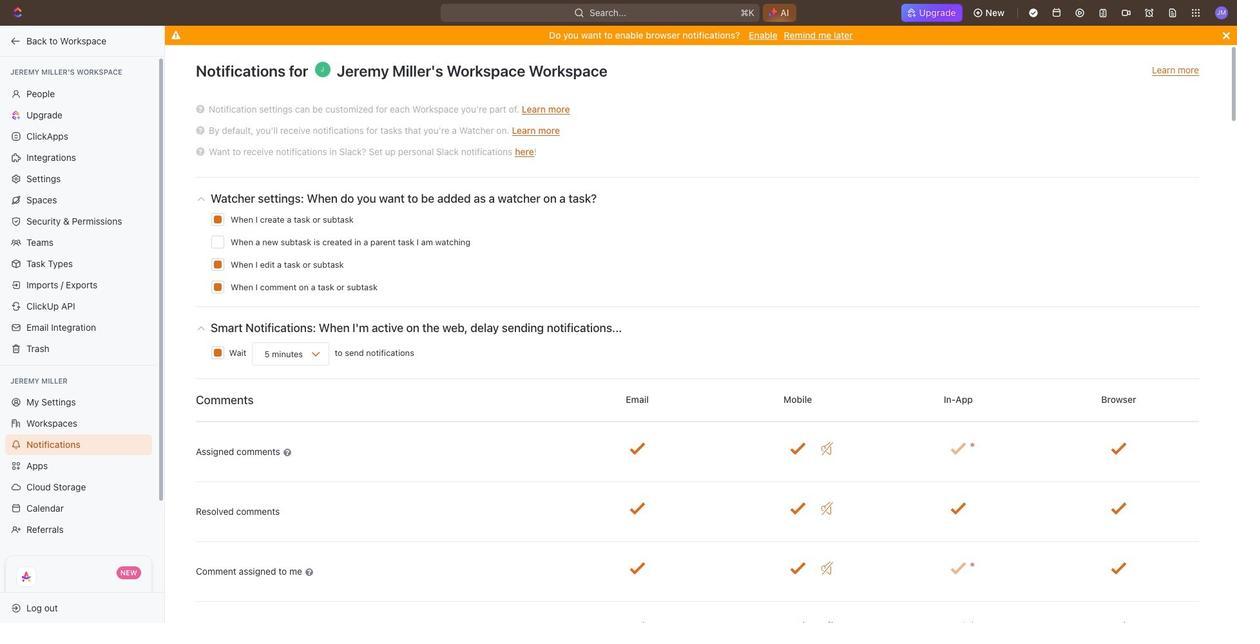Task type: locate. For each thing, give the bounding box(es) containing it.
off image
[[822, 443, 833, 456], [822, 563, 833, 575]]

1 vertical spatial off image
[[822, 563, 833, 575]]

off image up off icon
[[822, 443, 833, 456]]

off image down off icon
[[822, 563, 833, 575]]

off image
[[822, 503, 833, 515]]

0 vertical spatial off image
[[822, 443, 833, 456]]



Task type: vqa. For each thing, say whether or not it's contained in the screenshot.
the "Profile"
no



Task type: describe. For each thing, give the bounding box(es) containing it.
2 off image from the top
[[822, 563, 833, 575]]

1 off image from the top
[[822, 443, 833, 456]]



